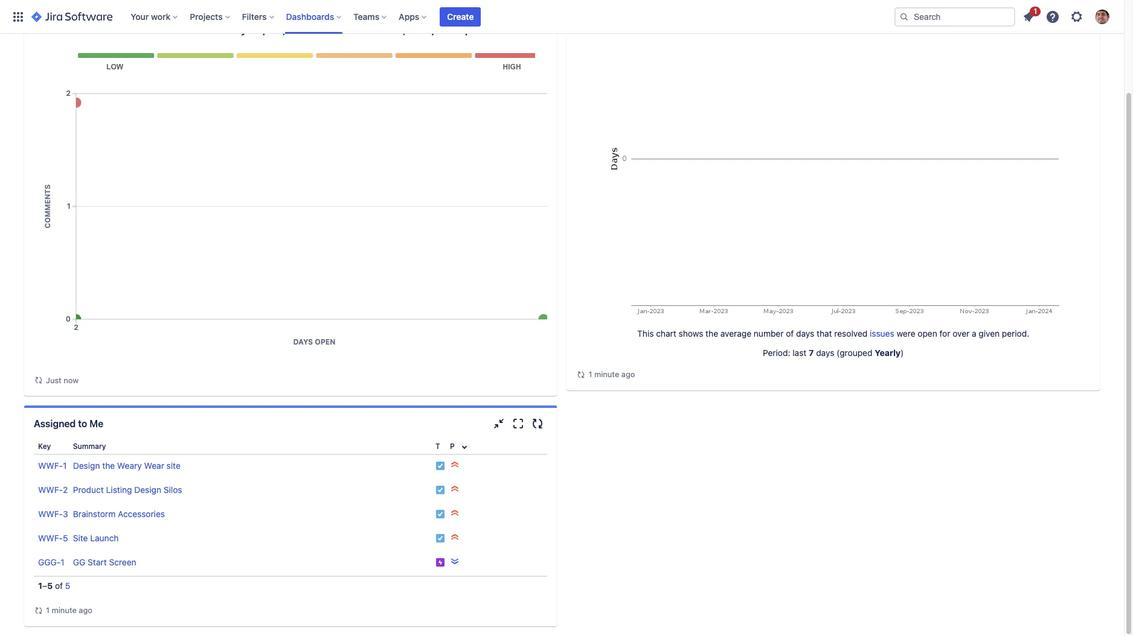 Task type: vqa. For each thing, say whether or not it's contained in the screenshot.
'5'
yes



Task type: locate. For each thing, give the bounding box(es) containing it.
1 vertical spatial highest image
[[450, 533, 460, 543]]

region
[[577, 10, 1090, 381]]

wwf-5 link
[[38, 534, 68, 544]]

assigned to me region
[[34, 440, 548, 617]]

0 vertical spatial highest image
[[450, 460, 460, 470]]

minimize assigned to me image
[[492, 417, 507, 431]]

an arrow curved in a circular way on the button that refreshes the dashboard image left just in the left bottom of the page
[[34, 376, 43, 386]]

wwf- down wwf-1 link
[[38, 485, 63, 495]]

between
[[179, 22, 225, 36]]

1 vertical spatial minute
[[52, 606, 77, 616]]

site
[[73, 534, 88, 544]]

period: last 7 days (grouped yearly )
[[763, 348, 904, 358]]

1 horizontal spatial the
[[706, 329, 718, 339]]

1 vertical spatial of
[[786, 329, 794, 339]]

1 inside banner
[[1034, 6, 1037, 15]]

2 horizontal spatial days
[[816, 348, 835, 358]]

0 vertical spatial number
[[288, 22, 330, 36]]

correlation between days open, number of comments, and participants
[[117, 22, 495, 36]]

1 minute ago right an arrow curved in a circular way on the button that refreshes the dashboard image
[[589, 370, 635, 379]]

2 vertical spatial task image
[[436, 510, 445, 520]]

for
[[940, 329, 951, 339]]

jira software image
[[31, 9, 113, 24], [31, 9, 113, 24]]

task image for wwf-3 brainstorm accessories
[[436, 510, 445, 520]]

key
[[38, 442, 51, 451]]

1 horizontal spatial ago
[[622, 370, 635, 379]]

lowest image
[[450, 557, 460, 567]]

design up the accessories
[[134, 485, 161, 495]]

wwf- for 2
[[38, 485, 63, 495]]

comments,
[[346, 22, 406, 36]]

1
[[1034, 6, 1037, 15], [589, 370, 592, 379], [63, 461, 67, 471], [61, 558, 64, 568], [38, 581, 42, 592], [46, 606, 50, 616]]

2 horizontal spatial of
[[786, 329, 794, 339]]

minute inside assigned to me region
[[52, 606, 77, 616]]

wwf- down wwf-2 link at the left of page
[[38, 509, 63, 520]]

banner
[[0, 0, 1124, 34]]

ago inside "region"
[[622, 370, 635, 379]]

number up period:
[[754, 329, 784, 339]]

epic image
[[436, 558, 445, 568]]

correlation between days open, number of comments, and participants region
[[34, 10, 553, 387]]

participants
[[431, 22, 495, 36]]

of inside region
[[333, 22, 343, 36]]

region containing this chart shows the average number of days that resolved
[[577, 10, 1090, 381]]

ggg-1 link
[[38, 558, 64, 568]]

days inside region
[[228, 22, 253, 36]]

highest image right task image
[[450, 533, 460, 543]]

just
[[46, 375, 61, 385]]

issues
[[870, 329, 895, 339]]

the
[[706, 329, 718, 339], [102, 461, 115, 471]]

1 minute ago inside "region"
[[589, 370, 635, 379]]

the inside assigned to me region
[[102, 461, 115, 471]]

3
[[63, 509, 68, 520]]

1 minute ago inside assigned to me region
[[46, 606, 92, 616]]

1 horizontal spatial 1 minute ago
[[589, 370, 635, 379]]

resolved
[[835, 329, 868, 339]]

an arrow curved in a circular way on the button that refreshes the dashboard image
[[34, 376, 43, 386], [34, 606, 43, 616]]

0 vertical spatial the
[[706, 329, 718, 339]]

0 horizontal spatial ago
[[79, 606, 92, 616]]

were
[[897, 329, 916, 339]]

highest image
[[450, 509, 460, 518], [450, 533, 460, 543]]

0 vertical spatial of
[[333, 22, 343, 36]]

an arrow curved in a circular way on the button that refreshes the dashboard image down –
[[34, 606, 43, 616]]

2 task image from the top
[[436, 486, 445, 495]]

teams
[[354, 11, 380, 21]]

2 vertical spatial of
[[55, 581, 63, 592]]

highest image up the lowest icon
[[450, 509, 460, 518]]

filters button
[[238, 7, 279, 26]]

issues link
[[870, 329, 895, 339]]

assigned to me
[[34, 419, 103, 430]]

days
[[228, 22, 253, 36], [796, 329, 815, 339], [816, 348, 835, 358]]

1 right an arrow curved in a circular way on the button that refreshes the dashboard image
[[589, 370, 592, 379]]

2 an arrow curved in a circular way on the button that refreshes the dashboard image from the top
[[34, 606, 43, 616]]

gg
[[73, 558, 85, 568]]

1 horizontal spatial design
[[134, 485, 161, 495]]

highest image
[[450, 460, 460, 470], [450, 485, 460, 494]]

days right "7"
[[816, 348, 835, 358]]

1 horizontal spatial number
[[754, 329, 784, 339]]

of left 5 link
[[55, 581, 63, 592]]

wwf-3 link
[[38, 509, 68, 520]]

wwf-5 site launch
[[38, 534, 119, 544]]

ggg-
[[38, 558, 61, 568]]

wwf-3 brainstorm accessories
[[38, 509, 165, 520]]

–
[[42, 581, 47, 592]]

brainstorm accessories link
[[73, 509, 165, 520]]

1 vertical spatial design
[[134, 485, 161, 495]]

1 an arrow curved in a circular way on the button that refreshes the dashboard image from the top
[[34, 376, 43, 386]]

design
[[73, 461, 100, 471], [134, 485, 161, 495]]

minute down 5 link
[[52, 606, 77, 616]]

site
[[167, 461, 181, 471]]

1 vertical spatial 1 minute ago
[[46, 606, 92, 616]]

launch
[[90, 534, 119, 544]]

wwf- down key
[[38, 461, 63, 471]]

0 vertical spatial an arrow curved in a circular way on the button that refreshes the dashboard image
[[34, 376, 43, 386]]

apps
[[399, 11, 419, 21]]

5
[[63, 534, 68, 544], [47, 581, 53, 592], [65, 581, 70, 592]]

accessories
[[118, 509, 165, 520]]

minute right an arrow curved in a circular way on the button that refreshes the dashboard image
[[594, 370, 619, 379]]

ago inside assigned to me region
[[79, 606, 92, 616]]

1 vertical spatial number
[[754, 329, 784, 339]]

the left weary
[[102, 461, 115, 471]]

of up last
[[786, 329, 794, 339]]

2 wwf- from the top
[[38, 485, 63, 495]]

0 horizontal spatial 1 minute ago
[[46, 606, 92, 616]]

filters
[[242, 11, 267, 21]]

of down dashboards
[[333, 22, 343, 36]]

0 horizontal spatial the
[[102, 461, 115, 471]]

2 highest image from the top
[[450, 485, 460, 494]]

wwf- up ggg-1 link on the left bottom of page
[[38, 534, 63, 544]]

an arrow curved in a circular way on the button that refreshes the dashboard image inside correlation between days open, number of comments, and participants region
[[34, 376, 43, 386]]

the inside "region"
[[706, 329, 718, 339]]

5 left 5 link
[[47, 581, 53, 592]]

1 highest image from the top
[[450, 460, 460, 470]]

the right shows
[[706, 329, 718, 339]]

days left the that
[[796, 329, 815, 339]]

p
[[450, 442, 455, 451]]

an arrow curved in a circular way on the button that refreshes the dashboard image for just
[[34, 376, 43, 386]]

projects
[[190, 11, 223, 21]]

projects button
[[186, 7, 235, 26]]

days down filters
[[228, 22, 253, 36]]

1 minute ago
[[589, 370, 635, 379], [46, 606, 92, 616]]

highest image for brainstorm accessories
[[450, 509, 460, 518]]

1 vertical spatial the
[[102, 461, 115, 471]]

number down dashboards
[[288, 22, 330, 36]]

0 horizontal spatial design
[[73, 461, 100, 471]]

ago down gg
[[79, 606, 92, 616]]

dashboards button
[[282, 7, 346, 26]]

1 minute ago down 5 link
[[46, 606, 92, 616]]

ago for correlation between days open, number of comments, and participants
[[79, 606, 92, 616]]

your work
[[131, 11, 171, 21]]

0 horizontal spatial number
[[288, 22, 330, 36]]

0 vertical spatial days
[[228, 22, 253, 36]]

)
[[901, 348, 904, 358]]

highest image for site launch
[[450, 533, 460, 543]]

0 horizontal spatial minute
[[52, 606, 77, 616]]

0 vertical spatial design
[[73, 461, 100, 471]]

1 horizontal spatial days
[[796, 329, 815, 339]]

3 wwf- from the top
[[38, 509, 63, 520]]

1 highest image from the top
[[450, 509, 460, 518]]

of inside assigned to me region
[[55, 581, 63, 592]]

ago
[[622, 370, 635, 379], [79, 606, 92, 616]]

notifications image
[[1022, 9, 1036, 24]]

1 vertical spatial highest image
[[450, 485, 460, 494]]

ago right an arrow curved in a circular way on the button that refreshes the dashboard image
[[622, 370, 635, 379]]

1 wwf- from the top
[[38, 461, 63, 471]]

2 vertical spatial days
[[816, 348, 835, 358]]

wwf-2 link
[[38, 485, 68, 495]]

1 horizontal spatial of
[[333, 22, 343, 36]]

your
[[131, 11, 149, 21]]

1 down –
[[46, 606, 50, 616]]

0 horizontal spatial days
[[228, 22, 253, 36]]

minute
[[594, 370, 619, 379], [52, 606, 77, 616]]

1 down the ggg-
[[38, 581, 42, 592]]

appswitcher icon image
[[11, 9, 25, 24]]

a
[[972, 329, 977, 339]]

3 task image from the top
[[436, 510, 445, 520]]

create
[[447, 11, 474, 21]]

number
[[288, 22, 330, 36], [754, 329, 784, 339]]

1 down minimize resolution time: guillermo's gone: the game image
[[1034, 6, 1037, 15]]

listing
[[106, 485, 132, 495]]

of
[[333, 22, 343, 36], [786, 329, 794, 339], [55, 581, 63, 592]]

1 vertical spatial ago
[[79, 606, 92, 616]]

number inside region
[[288, 22, 330, 36]]

0 vertical spatial minute
[[594, 370, 619, 379]]

0 vertical spatial task image
[[436, 462, 445, 471]]

1 vertical spatial an arrow curved in a circular way on the button that refreshes the dashboard image
[[34, 606, 43, 616]]

wwf-
[[38, 461, 63, 471], [38, 485, 63, 495], [38, 509, 63, 520], [38, 534, 63, 544]]

0 horizontal spatial of
[[55, 581, 63, 592]]

site launch link
[[73, 534, 119, 544]]

average
[[721, 329, 752, 339]]

4 wwf- from the top
[[38, 534, 63, 544]]

design down summary
[[73, 461, 100, 471]]

2 highest image from the top
[[450, 533, 460, 543]]

an arrow curved in a circular way on the button that refreshes the dashboard image
[[577, 370, 586, 380]]

given
[[979, 329, 1000, 339]]

0 vertical spatial highest image
[[450, 509, 460, 518]]

product
[[73, 485, 104, 495]]

0 vertical spatial 1 minute ago
[[589, 370, 635, 379]]

help image
[[1046, 9, 1060, 24]]

this chart shows the average number of days that resolved issues were open for over a given period.
[[637, 329, 1030, 339]]

1 horizontal spatial minute
[[594, 370, 619, 379]]

your work button
[[127, 7, 183, 26]]

task image
[[436, 462, 445, 471], [436, 486, 445, 495], [436, 510, 445, 520]]

minute for correlation between days open, number of comments, and participants
[[52, 606, 77, 616]]

work
[[151, 11, 171, 21]]

2
[[63, 485, 68, 495]]

0 vertical spatial ago
[[622, 370, 635, 379]]

ago for assigned to me
[[622, 370, 635, 379]]

1 vertical spatial task image
[[436, 486, 445, 495]]

primary element
[[7, 0, 895, 34]]

design the weary wear site
[[73, 461, 181, 471]]



Task type: describe. For each thing, give the bounding box(es) containing it.
1 up 2
[[63, 461, 67, 471]]

shows
[[679, 329, 703, 339]]

design the weary wear site link
[[73, 461, 181, 471]]

product listing design silos link
[[73, 485, 182, 495]]

wwf- for 3
[[38, 509, 63, 520]]

your profile and settings image
[[1095, 9, 1110, 24]]

period:
[[763, 348, 791, 358]]

wwf- for 1
[[38, 461, 63, 471]]

open,
[[256, 22, 286, 36]]

search image
[[900, 12, 909, 21]]

apps button
[[395, 7, 432, 26]]

5 left the site
[[63, 534, 68, 544]]

1 task image from the top
[[436, 462, 445, 471]]

settings image
[[1070, 9, 1084, 24]]

ggg-1
[[38, 558, 64, 568]]

Search field
[[895, 7, 1016, 26]]

1 vertical spatial days
[[796, 329, 815, 339]]

an arrow curved in a circular way on the button that refreshes the dashboard image for 1
[[34, 606, 43, 616]]

undefined generated chart image image
[[602, 10, 1065, 318]]

maximize assigned to me image
[[511, 417, 526, 431]]

create button
[[440, 7, 481, 26]]

now
[[64, 375, 79, 385]]

weary
[[117, 461, 142, 471]]

over
[[953, 329, 970, 339]]

gg start screen link
[[73, 558, 136, 568]]

silos
[[164, 485, 182, 495]]

wear
[[144, 461, 164, 471]]

wwf- for 5
[[38, 534, 63, 544]]

last
[[793, 348, 807, 358]]

correlation
[[117, 22, 176, 36]]

highest image for design the weary wear site
[[450, 460, 460, 470]]

5 right –
[[65, 581, 70, 592]]

open
[[918, 329, 938, 339]]

wwf-1
[[38, 461, 67, 471]]

to
[[78, 419, 87, 430]]

t
[[436, 442, 440, 451]]

yearly
[[875, 348, 901, 358]]

assigned
[[34, 419, 76, 430]]

task image
[[436, 534, 445, 544]]

brainstorm
[[73, 509, 116, 520]]

just now
[[46, 375, 79, 385]]

7
[[809, 348, 814, 358]]

(grouped
[[837, 348, 873, 358]]

chart
[[656, 329, 677, 339]]

1 minute ago for assigned to me
[[589, 370, 635, 379]]

and
[[409, 22, 429, 36]]

wwf-2 product listing design silos
[[38, 485, 182, 495]]

5 link
[[65, 581, 70, 592]]

banner containing your work
[[0, 0, 1124, 34]]

minute for assigned to me
[[594, 370, 619, 379]]

teams button
[[350, 7, 392, 26]]

task image for wwf-2 product listing design silos
[[436, 486, 445, 495]]

start
[[88, 558, 107, 568]]

1 – 5 of 5
[[38, 581, 70, 592]]

period.
[[1002, 329, 1030, 339]]

screen
[[109, 558, 136, 568]]

dashboards
[[286, 11, 334, 21]]

minimize resolution time: guillermo's gone: the game image
[[1035, 0, 1049, 1]]

1 left gg
[[61, 558, 64, 568]]

that
[[817, 329, 832, 339]]

summary
[[73, 442, 106, 451]]

wwf-1 link
[[38, 461, 67, 471]]

highest image for product listing design silos
[[450, 485, 460, 494]]

gg start screen
[[73, 558, 136, 568]]

this
[[637, 329, 654, 339]]

1 minute ago for correlation between days open, number of comments, and participants
[[46, 606, 92, 616]]

me
[[89, 419, 103, 430]]

refresh assigned to me image
[[531, 417, 545, 431]]



